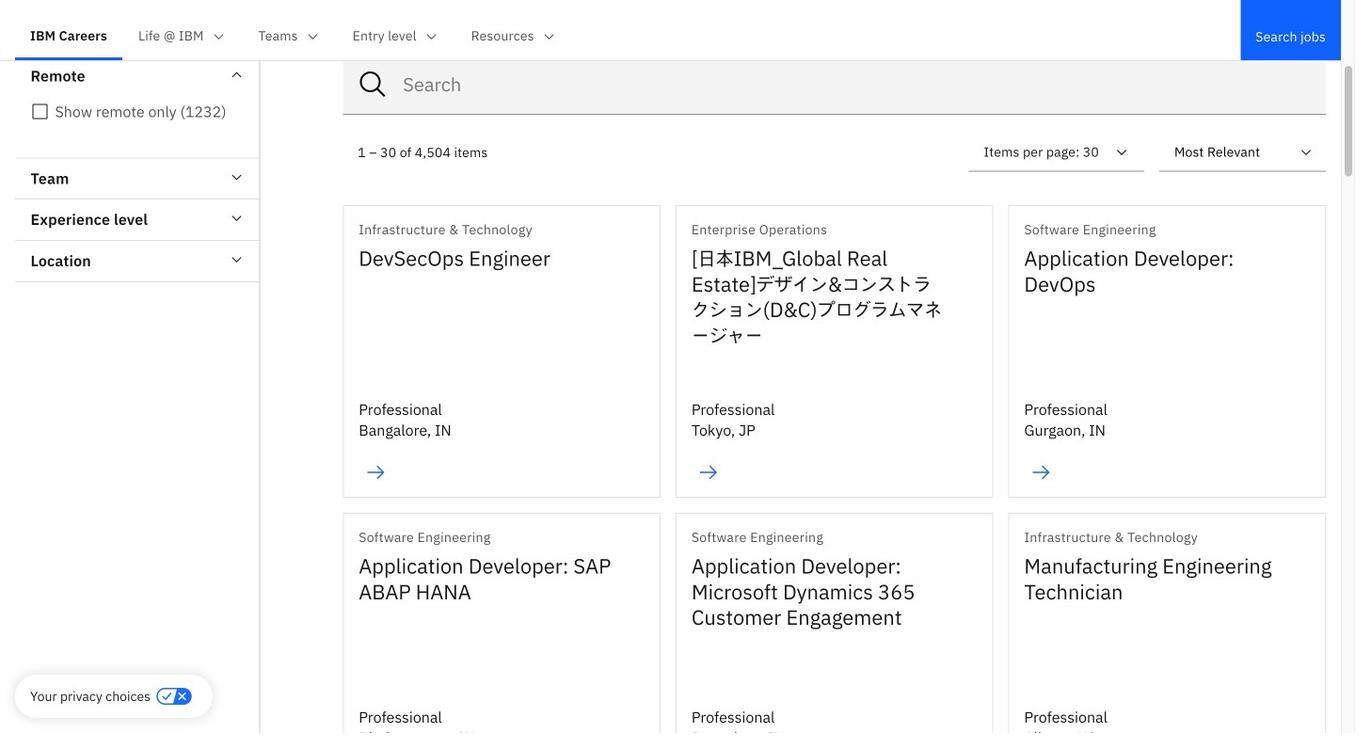 Task type: locate. For each thing, give the bounding box(es) containing it.
your privacy choices element
[[30, 686, 151, 707]]



Task type: vqa. For each thing, say whether or not it's contained in the screenshot.
Your privacy choices element
yes



